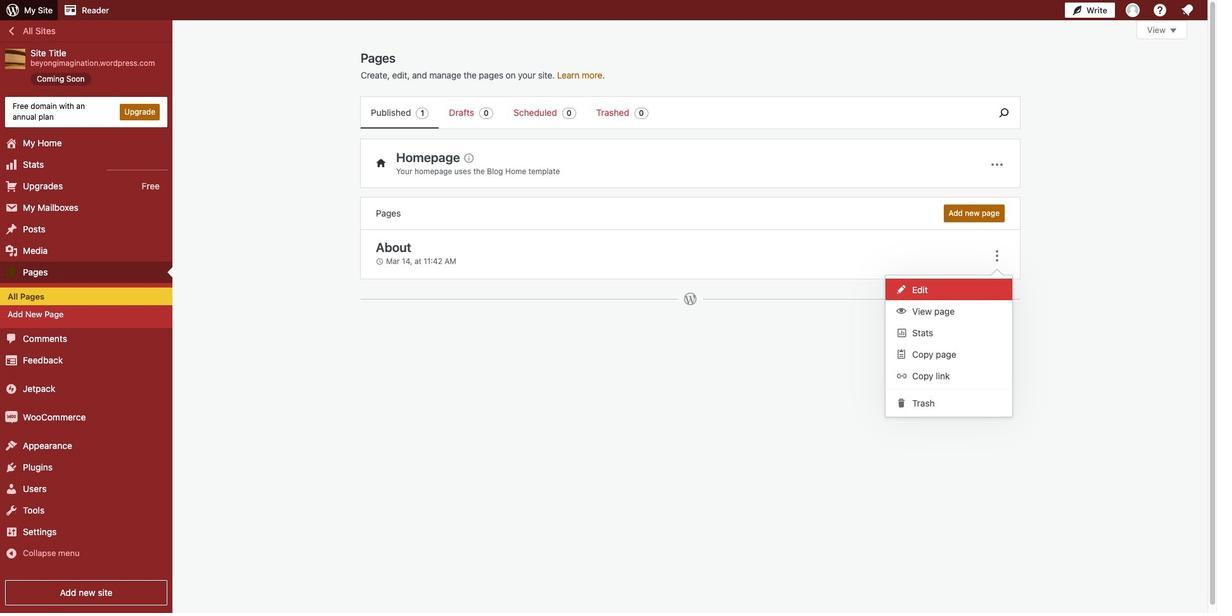 Task type: describe. For each thing, give the bounding box(es) containing it.
1 toggle menu image from the top
[[990, 157, 1005, 172]]

1 img image from the top
[[5, 383, 18, 396]]

help image
[[1153, 3, 1168, 18]]

my profile image
[[1126, 3, 1140, 17]]



Task type: vqa. For each thing, say whether or not it's contained in the screenshot.
second - from left
no



Task type: locate. For each thing, give the bounding box(es) containing it.
open search image
[[988, 105, 1020, 120]]

manage your notifications image
[[1180, 3, 1195, 18]]

tooltip
[[879, 268, 1013, 417]]

toggle menu image
[[990, 157, 1005, 172], [990, 248, 1005, 263]]

2 toggle menu image from the top
[[990, 248, 1005, 263]]

0 vertical spatial menu
[[361, 97, 982, 129]]

closed image
[[1170, 29, 1177, 33]]

img image
[[5, 383, 18, 396], [5, 411, 18, 424]]

0 vertical spatial img image
[[5, 383, 18, 396]]

1 vertical spatial toggle menu image
[[990, 248, 1005, 263]]

highest hourly views 0 image
[[107, 162, 167, 170]]

0 vertical spatial toggle menu image
[[990, 157, 1005, 172]]

2 img image from the top
[[5, 411, 18, 424]]

more information image
[[463, 152, 474, 163]]

None search field
[[988, 97, 1020, 129]]

menu
[[361, 97, 982, 129], [886, 275, 1012, 417]]

main content
[[361, 20, 1187, 319]]

1 vertical spatial img image
[[5, 411, 18, 424]]

1 vertical spatial menu
[[886, 275, 1012, 417]]



